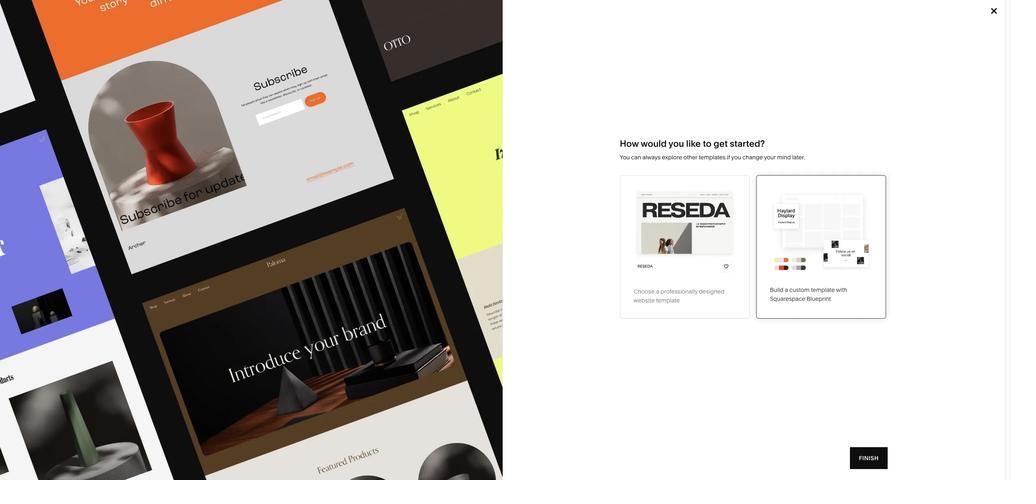 Task type: locate. For each thing, give the bounding box(es) containing it.
lusaka element
[[396, 277, 610, 480]]

1 horizontal spatial a
[[785, 286, 788, 294]]

services up non-
[[364, 125, 387, 132]]

& right nature
[[521, 125, 525, 132]]

designs for popular designs templates ( 28 )
[[188, 258, 223, 269]]

2 vertical spatial designs
[[188, 258, 223, 269]]

if
[[727, 154, 730, 161]]

you up explore
[[669, 138, 684, 149]]

started?
[[730, 138, 765, 149]]

a up squarespace
[[785, 286, 788, 294]]

squarespace blueprint entry card image
[[770, 189, 872, 272]]

0 horizontal spatial you
[[669, 138, 684, 149]]

food
[[330, 161, 344, 169]]

with
[[212, 64, 253, 89], [836, 286, 847, 294]]

0 horizontal spatial services
[[166, 198, 188, 205]]

squarespace
[[770, 295, 806, 303]]

& for animals
[[521, 125, 525, 132]]

any
[[212, 44, 246, 69]]

& for podcasts
[[434, 137, 438, 144]]

& right home
[[519, 113, 523, 120]]

estate
[[429, 174, 446, 181]]

0 vertical spatial designs
[[275, 113, 297, 120]]

& for decor
[[519, 113, 523, 120]]

how
[[620, 138, 639, 149]]

popular for popular designs templates ( 28 )
[[153, 258, 186, 269]]

& for cv
[[269, 174, 273, 181]]

1 vertical spatial with
[[836, 286, 847, 294]]

you
[[669, 138, 684, 149], [732, 154, 741, 161]]

yours
[[153, 64, 207, 89]]

home & decor link
[[502, 113, 549, 120]]

28
[[274, 258, 284, 269]]

community
[[330, 149, 362, 157]]

with inside build a custom template with squarespace blueprint
[[836, 286, 847, 294]]

services
[[364, 125, 387, 132], [166, 198, 188, 205]]

)
[[284, 258, 287, 269]]

make any template yours with ease.
[[153, 44, 343, 89]]

0 vertical spatial templates
[[486, 12, 522, 20]]

page
[[178, 173, 192, 181]]

2 vertical spatial template
[[656, 297, 680, 305]]

0 vertical spatial template
[[251, 44, 338, 69]]

home
[[502, 113, 518, 120]]

popular for popular designs (28)
[[216, 231, 237, 239]]

all templates link
[[245, 125, 289, 132]]

0 horizontal spatial popular
[[153, 258, 186, 269]]

community & non-profits
[[330, 149, 398, 157]]

non-
[[368, 149, 381, 157]]

services down courses on the left top
[[166, 198, 188, 205]]

choose a professionally designed website template button
[[620, 175, 750, 319]]

courses
[[166, 185, 188, 193]]

get
[[714, 138, 728, 149]]

a right choose
[[656, 288, 659, 296]]

food link
[[330, 161, 352, 169]]

template
[[251, 44, 338, 69], [811, 286, 835, 294], [656, 297, 680, 305]]

0 vertical spatial popular
[[253, 113, 274, 120]]

popular designs (28) link
[[216, 231, 274, 239]]

2 horizontal spatial designs
[[275, 113, 297, 120]]

1 horizontal spatial designs
[[239, 231, 262, 239]]

a inside choose a professionally designed website template
[[656, 288, 659, 296]]

travel link
[[416, 113, 440, 120]]

you right if
[[732, 154, 741, 161]]

1 vertical spatial template
[[811, 286, 835, 294]]

community & non-profits link
[[330, 149, 406, 157]]

2 vertical spatial popular
[[153, 258, 186, 269]]

0 horizontal spatial with
[[212, 64, 253, 89]]

2 horizontal spatial template
[[811, 286, 835, 294]]

0 horizontal spatial designs
[[188, 258, 223, 269]]

topic
[[245, 99, 260, 105]]

& right media
[[434, 137, 438, 144]]

later.
[[792, 154, 805, 161]]

degraw image
[[154, 277, 368, 480]]

products
[[430, 12, 464, 20]]

nature & animals link
[[502, 125, 556, 132]]

1 horizontal spatial you
[[732, 154, 741, 161]]

1 horizontal spatial template
[[656, 297, 680, 305]]

template inside build a custom template with squarespace blueprint
[[811, 286, 835, 294]]

& left non-
[[363, 149, 367, 157]]

build a custom template with squarespace blueprint button
[[756, 175, 886, 319]]

1 horizontal spatial with
[[836, 286, 847, 294]]

popular designs templates ( 28 )
[[153, 258, 287, 269]]

1 horizontal spatial popular
[[216, 231, 237, 239]]

& for non-
[[363, 149, 367, 157]]

designs
[[275, 113, 297, 120], [239, 231, 262, 239], [188, 258, 223, 269]]

log             in link
[[974, 12, 995, 20]]

pazari element
[[637, 277, 851, 480]]

0 horizontal spatial template
[[251, 44, 338, 69]]

designed
[[699, 288, 725, 296]]

template inside the make any template yours with ease.
[[251, 44, 338, 69]]

with for yours
[[212, 64, 253, 89]]

0 vertical spatial services
[[364, 125, 387, 132]]

ease.
[[258, 64, 309, 89]]

1 vertical spatial designs
[[239, 231, 262, 239]]

2 horizontal spatial popular
[[253, 113, 274, 120]]

other
[[684, 154, 698, 161]]

1 vertical spatial popular
[[216, 231, 237, 239]]

you
[[620, 154, 630, 161]]

with inside the make any template yours with ease.
[[212, 64, 253, 89]]

popular designs link
[[245, 113, 297, 120]]

would
[[641, 138, 667, 149]]

a
[[785, 286, 788, 294], [656, 288, 659, 296]]

lusaka image
[[396, 277, 610, 480]]

to
[[703, 138, 712, 149]]

a inside build a custom template with squarespace blueprint
[[785, 286, 788, 294]]

& left cv
[[269, 174, 273, 181]]

popular
[[253, 113, 274, 120], [216, 231, 237, 239], [153, 258, 186, 269]]

0 vertical spatial with
[[212, 64, 253, 89]]

popular designs (28)
[[216, 231, 274, 239]]

2 vertical spatial templates
[[225, 258, 269, 269]]

blog
[[166, 149, 178, 156]]

nature & animals
[[502, 125, 548, 132]]

like
[[686, 138, 701, 149]]

all
[[245, 125, 252, 132]]

weddings
[[416, 161, 443, 169]]

&
[[519, 113, 523, 120], [521, 125, 525, 132], [434, 137, 438, 144], [363, 149, 367, 157], [269, 174, 273, 181], [447, 174, 451, 181]]

real estate & properties link
[[416, 174, 488, 181]]

travel
[[416, 113, 432, 120]]

0 horizontal spatial a
[[656, 288, 659, 296]]



Task type: describe. For each thing, give the bounding box(es) containing it.
professional
[[330, 125, 363, 132]]

properties
[[452, 174, 480, 181]]

templates
[[699, 154, 726, 161]]

how would you like to get started?
[[620, 138, 765, 149]]

squarespace blueprint promo image image
[[0, 0, 503, 480]]

designs for popular designs (28)
[[239, 231, 262, 239]]

1 vertical spatial services
[[166, 198, 188, 205]]

always
[[643, 154, 661, 161]]

choose
[[634, 288, 655, 296]]

media
[[416, 137, 433, 144]]

template inside choose a professionally designed website template
[[656, 297, 680, 305]]

popular designs
[[253, 113, 297, 120]]

animals
[[526, 125, 548, 132]]

website
[[634, 297, 655, 305]]

(
[[271, 258, 274, 269]]

1 horizontal spatial services
[[364, 125, 387, 132]]

with for template
[[836, 286, 847, 294]]

& right estate at the left top of the page
[[447, 174, 451, 181]]

1 vertical spatial you
[[732, 154, 741, 161]]

one
[[166, 173, 177, 181]]

media & podcasts
[[416, 137, 464, 144]]

type
[[153, 99, 166, 105]]

personal
[[245, 174, 268, 181]]

a for professionally
[[656, 288, 659, 296]]

professionally
[[661, 288, 698, 296]]

build
[[770, 286, 784, 294]]

real estate & properties
[[416, 174, 480, 181]]

1 vertical spatial templates
[[253, 125, 281, 132]]

(28)
[[264, 231, 274, 239]]

log
[[974, 12, 987, 20]]

events
[[416, 149, 434, 157]]

scheduling
[[166, 161, 196, 168]]

personal & cv
[[245, 174, 282, 181]]

you can always explore other templates if you change your mind later.
[[620, 154, 805, 161]]

online store
[[166, 112, 199, 120]]

one page
[[166, 173, 192, 181]]

build a custom template with squarespace blueprint
[[770, 286, 847, 303]]

entertainment link
[[330, 174, 376, 181]]

blueprint
[[807, 295, 831, 303]]

change
[[743, 154, 763, 161]]

all templates
[[245, 125, 281, 132]]

real
[[416, 174, 428, 181]]

media & podcasts link
[[416, 137, 472, 144]]

finish
[[859, 455, 879, 462]]

template store entry card image
[[634, 189, 736, 274]]

custom
[[790, 286, 810, 294]]

portfolio
[[166, 124, 188, 132]]

cv
[[274, 174, 282, 181]]

squarespace logo link
[[16, 10, 212, 23]]

decor
[[525, 113, 541, 120]]

pazari image
[[637, 277, 851, 480]]

podcasts
[[439, 137, 464, 144]]

profits
[[381, 149, 398, 157]]

degraw element
[[154, 277, 368, 480]]

templates link
[[486, 0, 522, 32]]

can
[[631, 154, 641, 161]]

events link
[[416, 149, 442, 157]]

memberships
[[166, 137, 203, 144]]

store
[[185, 112, 199, 120]]

products button
[[430, 0, 470, 32]]

professional services link
[[330, 125, 395, 132]]

online
[[166, 112, 183, 120]]

finish button
[[850, 448, 888, 470]]

choose a professionally designed website template
[[634, 288, 725, 305]]

designs for popular designs
[[275, 113, 297, 120]]

explore
[[662, 154, 682, 161]]

a for custom
[[785, 286, 788, 294]]

in
[[989, 12, 995, 20]]

professional services
[[330, 125, 387, 132]]

popular for popular designs
[[253, 113, 274, 120]]

squarespace logo image
[[16, 10, 106, 23]]

mind
[[777, 154, 791, 161]]

personal & cv link
[[245, 174, 290, 181]]

make
[[153, 44, 207, 69]]

home & decor
[[502, 113, 541, 120]]

0 vertical spatial you
[[669, 138, 684, 149]]

fitness link
[[502, 137, 529, 144]]

nature
[[502, 125, 520, 132]]

your
[[764, 154, 776, 161]]

log             in
[[974, 12, 995, 20]]

fitness
[[502, 137, 521, 144]]

weddings link
[[416, 161, 451, 169]]



Task type: vqa. For each thing, say whether or not it's contained in the screenshot.
FLETCHER Image
no



